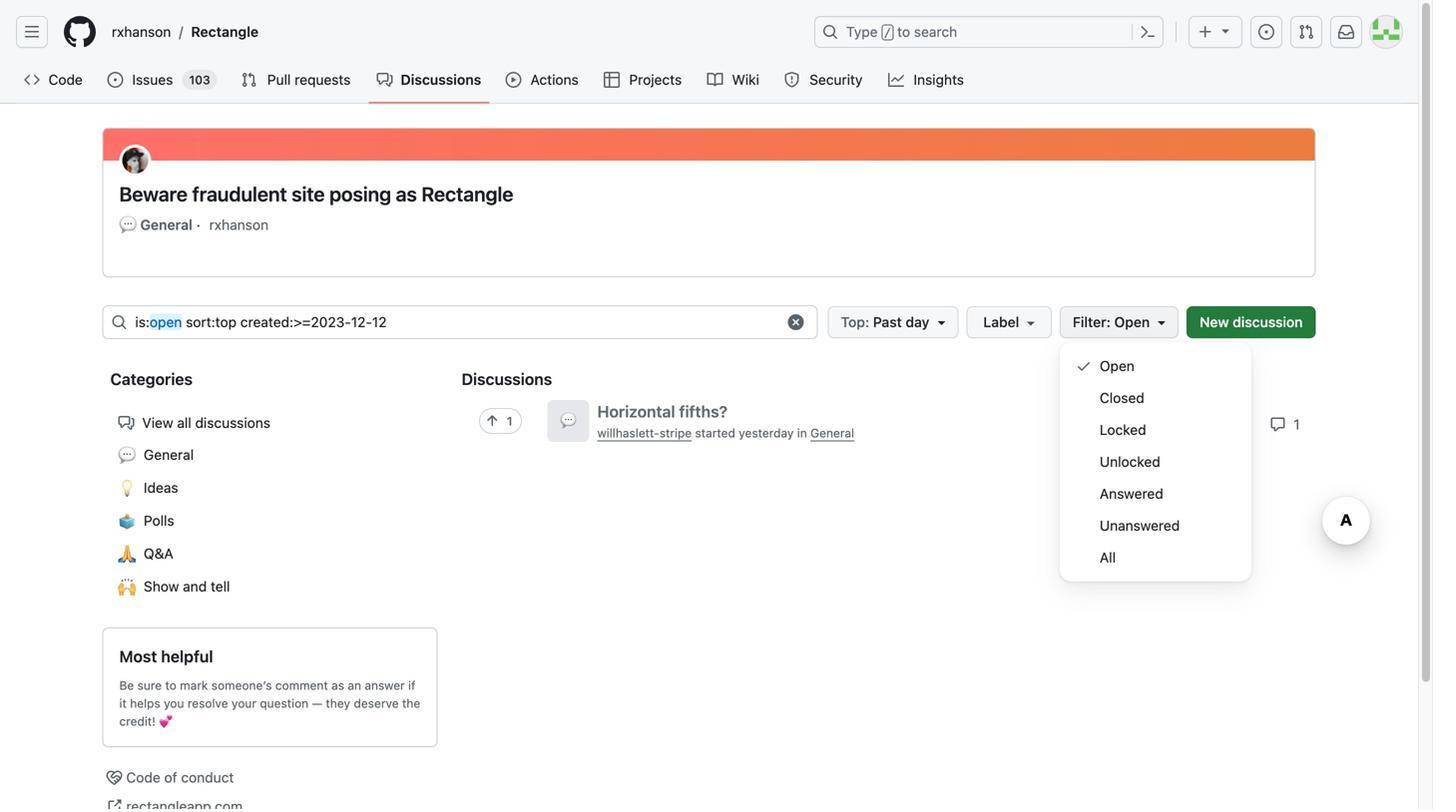 Task type: describe. For each thing, give the bounding box(es) containing it.
graph image
[[888, 72, 904, 88]]

of
[[164, 769, 177, 786]]

0 vertical spatial discussions
[[401, 71, 481, 88]]

💡
[[118, 477, 136, 500]]

they
[[326, 697, 350, 711]]

be sure to mark someone's comment as an answer if it helps you resolve your question — they deserve the credit!
[[119, 679, 420, 728]]

/ for rxhanson
[[179, 23, 183, 40]]

issues
[[132, 71, 173, 88]]

view
[[142, 415, 173, 431]]

rxhanson image
[[119, 145, 151, 176]]

actions
[[530, 71, 579, 88]]

sort:top created:>=2023-12-12
[[186, 314, 390, 330]]

fraudulent
[[192, 182, 287, 206]]

🙏
[[118, 543, 136, 566]]

the
[[402, 697, 420, 711]]

an
[[348, 679, 361, 693]]

search
[[914, 23, 957, 40]]

rectangle link
[[183, 16, 266, 48]]

triangle down image
[[1154, 314, 1170, 330]]

most helpful
[[119, 647, 213, 666]]

code link
[[16, 65, 91, 95]]

categories
[[110, 370, 193, 389]]

pull requests
[[267, 71, 351, 88]]

issue opened image
[[107, 72, 123, 88]]

all
[[177, 415, 191, 431]]

top:
[[841, 314, 869, 330]]

insights
[[914, 71, 964, 88]]

deserve
[[354, 697, 399, 711]]

if
[[408, 679, 415, 693]]

new discussion
[[1200, 314, 1303, 330]]

projects link
[[596, 65, 691, 95]]

most
[[119, 647, 157, 666]]

1 link
[[1270, 416, 1300, 432]]

arrow up image
[[484, 413, 500, 429]]

🙏 q&a
[[118, 543, 173, 566]]

filter: open
[[1073, 314, 1150, 330]]

question
[[260, 697, 309, 711]]

answer
[[365, 679, 405, 693]]

open inside open link
[[1100, 358, 1135, 374]]

·
[[196, 217, 200, 233]]

all link
[[1068, 542, 1243, 574]]

rxhanson / rectangle
[[112, 23, 258, 40]]

insights link
[[880, 65, 974, 95]]

unanswered link
[[1068, 510, 1243, 542]]

helps
[[130, 697, 160, 711]]

discussions link
[[369, 65, 489, 95]]

past
[[873, 314, 902, 330]]

fifths?
[[679, 402, 727, 421]]

code of conduct image
[[106, 770, 122, 786]]

it
[[119, 697, 127, 711]]

horizontal fifths? link
[[597, 402, 727, 422]]

💕
[[159, 713, 173, 732]]

general link
[[810, 426, 854, 440]]

search image
[[111, 314, 127, 330]]

type / to search
[[846, 23, 957, 40]]

ideas
[[144, 479, 178, 496]]

command palette image
[[1140, 24, 1156, 40]]

0 horizontal spatial rxhanson link
[[104, 16, 179, 48]]

horizontal
[[597, 402, 675, 421]]

12
[[372, 314, 387, 330]]

q&a
[[144, 545, 173, 562]]

you
[[164, 697, 184, 711]]

filter: open menu
[[1060, 342, 1251, 582]]

x circle fill image
[[788, 314, 804, 330]]

notifications image
[[1338, 24, 1354, 40]]

as inside beware fraudulent site posing as rectangle 💬 general · rxhanson
[[396, 182, 417, 206]]

code for code of conduct
[[126, 769, 160, 786]]

1 inside 1 button
[[507, 414, 512, 428]]

unlocked
[[1100, 454, 1160, 470]]

beware
[[119, 182, 188, 206]]

wiki link
[[699, 65, 768, 95]]

code image
[[24, 72, 40, 88]]

code of conduct
[[126, 769, 234, 786]]

open link
[[1068, 350, 1243, 382]]

rectangle inside rxhanson / rectangle
[[191, 23, 258, 40]]

closed
[[1100, 390, 1144, 406]]

code of conduct link
[[102, 763, 438, 792]]

type
[[846, 23, 878, 40]]

unlocked link
[[1068, 446, 1243, 478]]

locked link
[[1068, 414, 1243, 446]]

discussions
[[195, 415, 270, 431]]

answered link
[[1068, 478, 1243, 510]]

rxhanson inside beware fraudulent site posing as rectangle 💬 general · rxhanson
[[209, 217, 269, 233]]

general inside 💬 general
[[144, 447, 194, 463]]

link external image
[[106, 799, 122, 809]]

git pull request image for issue opened icon
[[241, 72, 257, 88]]

tell
[[211, 578, 230, 595]]

as inside be sure to mark someone's comment as an answer if it helps you resolve your question — they deserve the credit!
[[331, 679, 344, 693]]

to for mark
[[165, 679, 177, 693]]

horizontal fifths? willhaslett-stripe started yesterday in general
[[597, 402, 854, 440]]

git pull request image for issue opened image
[[1298, 24, 1314, 40]]

closed link
[[1068, 382, 1243, 414]]

comment
[[275, 679, 328, 693]]

open inside filter: open popup button
[[1114, 314, 1150, 330]]



Task type: vqa. For each thing, say whether or not it's contained in the screenshot.


Task type: locate. For each thing, give the bounding box(es) containing it.
comment discussion image
[[377, 72, 393, 88]]

discussion
[[1233, 314, 1303, 330]]

open
[[1114, 314, 1150, 330], [1100, 358, 1135, 374]]

beware fraudulent site posing as rectangle link
[[119, 182, 1299, 207]]

general
[[140, 217, 192, 233], [810, 426, 854, 440], [144, 447, 194, 463]]

1 vertical spatial code
[[126, 769, 160, 786]]

1 vertical spatial general
[[810, 426, 854, 440]]

—
[[312, 697, 322, 711]]

general for fifths?
[[810, 426, 854, 440]]

Search all discussions text field
[[135, 306, 775, 338]]

new
[[1200, 314, 1229, 330]]

1 vertical spatial git pull request image
[[241, 72, 257, 88]]

play image
[[505, 72, 521, 88]]

1 horizontal spatial as
[[396, 182, 417, 206]]

1
[[507, 414, 512, 428], [1290, 416, 1300, 432]]

0 vertical spatial 💬
[[119, 214, 137, 237]]

to up you
[[165, 679, 177, 693]]

general inside beware fraudulent site posing as rectangle 💬 general · rxhanson
[[140, 217, 192, 233]]

security link
[[776, 65, 872, 95]]

1 vertical spatial 💬
[[560, 411, 576, 432]]

git pull request image inside the pull requests link
[[241, 72, 257, 88]]

0 horizontal spatial rxhanson
[[112, 23, 171, 40]]

💬 for 💬 general
[[118, 444, 136, 467]]

2 vertical spatial general
[[144, 447, 194, 463]]

🙌
[[118, 576, 136, 599]]

0 vertical spatial rxhanson link
[[104, 16, 179, 48]]

0 horizontal spatial 1
[[507, 414, 512, 428]]

homepage image
[[64, 16, 96, 48]]

💬 inside beware fraudulent site posing as rectangle 💬 general · rxhanson
[[119, 214, 137, 237]]

day
[[906, 314, 929, 330]]

1 vertical spatial discussions
[[462, 370, 552, 389]]

💬 down 'beware'
[[119, 214, 137, 237]]

general inside horizontal fifths? willhaslett-stripe started yesterday in general
[[810, 426, 854, 440]]

is
[[135, 314, 146, 330]]

rxhanson link down fraudulent
[[209, 215, 269, 236]]

discussions
[[401, 71, 481, 88], [462, 370, 552, 389]]

💬 left willhaslett-
[[560, 411, 576, 432]]

/ inside rxhanson / rectangle
[[179, 23, 183, 40]]

1 vertical spatial to
[[165, 679, 177, 693]]

label button
[[966, 306, 1052, 338]]

0 vertical spatial rxhanson
[[112, 23, 171, 40]]

helpful
[[161, 647, 213, 666]]

1 horizontal spatial rxhanson link
[[209, 215, 269, 236]]

general down view on the bottom
[[144, 447, 194, 463]]

1 horizontal spatial rectangle
[[421, 182, 513, 206]]

rxhanson up issues
[[112, 23, 171, 40]]

1 horizontal spatial /
[[884, 26, 891, 40]]

list
[[104, 16, 802, 48], [102, 399, 438, 612]]

polls
[[144, 512, 174, 529]]

0 horizontal spatial /
[[179, 23, 183, 40]]

1 horizontal spatial code
[[126, 769, 160, 786]]

locked
[[1100, 422, 1146, 438]]

as left 'an'
[[331, 679, 344, 693]]

1 horizontal spatial git pull request image
[[1298, 24, 1314, 40]]

label
[[983, 314, 1023, 330]]

0 vertical spatial general
[[140, 217, 192, 233]]

triangle down image right plus icon
[[1217, 22, 1233, 38]]

0 horizontal spatial triangle down image
[[933, 314, 949, 330]]

filter: open button
[[1060, 306, 1179, 338]]

1 right the arrow up icon
[[507, 414, 512, 428]]

actions link
[[497, 65, 588, 95]]

unanswered
[[1100, 517, 1180, 534]]

willhaslett-
[[597, 426, 659, 440]]

conduct
[[181, 769, 234, 786]]

0 vertical spatial as
[[396, 182, 417, 206]]

1 vertical spatial list
[[102, 399, 438, 612]]

yesterday
[[739, 426, 794, 440]]

answered
[[1100, 485, 1163, 502]]

show
[[144, 578, 179, 595]]

0 vertical spatial triangle down image
[[1217, 22, 1233, 38]]

wiki
[[732, 71, 759, 88]]

to left search
[[897, 23, 910, 40]]

book image
[[707, 72, 723, 88]]

general for fraudulent
[[140, 217, 192, 233]]

rxhanson link up issues
[[104, 16, 179, 48]]

💬 for 💬
[[560, 411, 576, 432]]

in
[[797, 426, 807, 440]]

2 vertical spatial 💬
[[118, 444, 136, 467]]

1 vertical spatial open
[[1100, 358, 1135, 374]]

to
[[897, 23, 910, 40], [165, 679, 177, 693]]

comment discussion image
[[118, 415, 134, 431]]

credit!
[[119, 715, 156, 728]]

0 vertical spatial open
[[1114, 314, 1150, 330]]

general right in
[[810, 426, 854, 440]]

shield image
[[784, 72, 800, 88]]

0 vertical spatial rectangle
[[191, 23, 258, 40]]

💬 down comment discussion icon
[[118, 444, 136, 467]]

triangle down image right day
[[933, 314, 949, 330]]

comment image
[[1270, 416, 1286, 432]]

git pull request image
[[1298, 24, 1314, 40], [241, 72, 257, 88]]

1 horizontal spatial to
[[897, 23, 910, 40]]

rxhanson link
[[104, 16, 179, 48], [209, 215, 269, 236]]

:
[[146, 314, 150, 330]]

/
[[179, 23, 183, 40], [884, 26, 891, 40]]

site
[[292, 182, 325, 206]]

is : open
[[135, 314, 182, 330]]

/ for type
[[884, 26, 891, 40]]

list containing 💬
[[102, 399, 438, 612]]

0 vertical spatial code
[[48, 71, 83, 88]]

git pull request image right issue opened image
[[1298, 24, 1314, 40]]

mark
[[180, 679, 208, 693]]

💡 ideas
[[118, 477, 178, 500]]

sure
[[137, 679, 162, 693]]

to inside be sure to mark someone's comment as an answer if it helps you resolve your question — they deserve the credit!
[[165, 679, 177, 693]]

1 vertical spatial rxhanson
[[209, 217, 269, 233]]

security
[[809, 71, 863, 88]]

general left ·
[[140, 217, 192, 233]]

top: past day
[[841, 314, 929, 330]]

all
[[1100, 549, 1116, 566]]

table image
[[604, 72, 620, 88]]

requests
[[295, 71, 351, 88]]

1 button
[[479, 408, 522, 460]]

someone's
[[211, 679, 272, 693]]

1 horizontal spatial triangle down image
[[1217, 22, 1233, 38]]

0 horizontal spatial rectangle
[[191, 23, 258, 40]]

code left of
[[126, 769, 160, 786]]

sort:top
[[186, 314, 237, 330]]

discussions up the arrow up icon
[[462, 370, 552, 389]]

view all discussions
[[142, 415, 270, 431]]

posing
[[329, 182, 391, 206]]

rxhanson inside rxhanson / rectangle
[[112, 23, 171, 40]]

0 horizontal spatial as
[[331, 679, 344, 693]]

12-
[[351, 314, 372, 330]]

1 horizontal spatial 1
[[1290, 416, 1300, 432]]

willhaslett-stripe link
[[597, 426, 692, 440]]

/ inside type / to search
[[884, 26, 891, 40]]

1 vertical spatial as
[[331, 679, 344, 693]]

1 horizontal spatial rxhanson
[[209, 217, 269, 233]]

pull
[[267, 71, 291, 88]]

rectangle inside beware fraudulent site posing as rectangle 💬 general · rxhanson
[[421, 182, 513, 206]]

1 vertical spatial triangle down image
[[933, 314, 949, 330]]

to for search
[[897, 23, 910, 40]]

triangle down image
[[1217, 22, 1233, 38], [933, 314, 949, 330]]

rxhanson
[[112, 23, 171, 40], [209, 217, 269, 233]]

0 vertical spatial to
[[897, 23, 910, 40]]

open left triangle down icon
[[1114, 314, 1150, 330]]

resolve
[[187, 697, 228, 711]]

rxhanson down fraudulent
[[209, 217, 269, 233]]

as right posing
[[396, 182, 417, 206]]

your
[[232, 697, 256, 711]]

open up closed
[[1100, 358, 1135, 374]]

0 horizontal spatial code
[[48, 71, 83, 88]]

projects
[[629, 71, 682, 88]]

git pull request image left the pull
[[241, 72, 257, 88]]

0 horizontal spatial git pull request image
[[241, 72, 257, 88]]

plus image
[[1197, 24, 1213, 40]]

0 vertical spatial list
[[104, 16, 802, 48]]

💬
[[119, 214, 137, 237], [560, 411, 576, 432], [118, 444, 136, 467]]

1 right the comment image
[[1290, 416, 1300, 432]]

code for code
[[48, 71, 83, 88]]

open
[[150, 314, 182, 330]]

0 vertical spatial git pull request image
[[1298, 24, 1314, 40]]

🗳️
[[118, 510, 136, 533]]

1 vertical spatial rectangle
[[421, 182, 513, 206]]

0 horizontal spatial to
[[165, 679, 177, 693]]

beware fraudulent site posing as rectangle 💬 general · rxhanson
[[119, 182, 513, 237]]

started
[[695, 426, 735, 440]]

issue opened image
[[1258, 24, 1274, 40]]

discussions right comment discussion image
[[401, 71, 481, 88]]

1 vertical spatial rxhanson link
[[209, 215, 269, 236]]

list containing rxhanson / rectangle
[[104, 16, 802, 48]]

103
[[189, 73, 210, 87]]

💬 general
[[118, 444, 194, 467]]

🗳️ polls
[[118, 510, 174, 533]]

code right code image
[[48, 71, 83, 88]]

pull requests link
[[233, 65, 361, 95]]

new discussion link
[[1187, 306, 1316, 338]]



